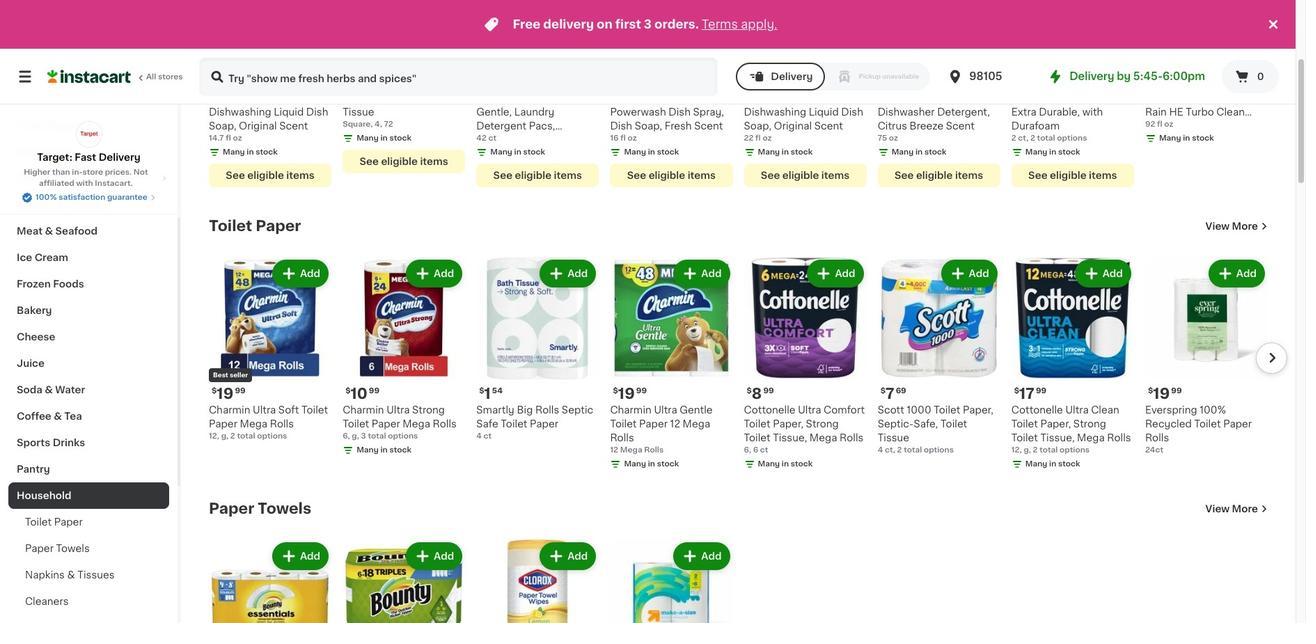 Task type: describe. For each thing, give the bounding box(es) containing it.
many for charmin ultra gentle toilet paper 12 mega rolls 12 mega rolls
[[624, 460, 646, 468]]

$ 4 99
[[747, 61, 774, 75]]

dawn inside $ 3 spend $40, save $8 dawn ez-squeeze ultra dishwashing liquid dish soap, original scent 14.7 fl oz
[[209, 93, 237, 103]]

big
[[517, 405, 533, 415]]

$ 7 69
[[881, 387, 906, 401]]

dishwashing inside $ 3 spend $40, save $8 dawn ez-squeeze ultra dishwashing liquid dish soap, original scent 14.7 fl oz
[[209, 107, 271, 117]]

cottonelle ultra clean toilet paper, strong toilet tissue, mega rolls 12, g, 2 total options
[[1012, 405, 1131, 454]]

delivery inside 'target: fast delivery' link
[[99, 152, 140, 162]]

strong for 17
[[1074, 419, 1106, 429]]

98105
[[969, 71, 1002, 81]]

54
[[492, 387, 503, 395]]

0 vertical spatial unscented
[[478, 45, 521, 53]]

tide inside tide pods free and gentle, laundry detergent pacs, unscented
[[476, 93, 498, 103]]

$ inside $ 1 54
[[479, 387, 484, 395]]

many for charmin ultra strong toilet paper mega rolls 6, g, 3 total options
[[357, 446, 379, 454]]

cheese
[[17, 332, 55, 342]]

cream
[[35, 253, 68, 262]]

16 inside dawn platinum powerwash dish spray, dish soap, fresh scent 16 fl oz
[[610, 134, 619, 142]]

Search field
[[201, 58, 717, 95]]

soft
[[278, 405, 299, 415]]

$40, inside $ 3 spend $40, save $8 dawn ez-squeeze ultra dishwashing liquid dish soap, original scent 14.7 fl oz
[[240, 81, 258, 89]]

in for cascade complete gel dishwasher detergent, citrus breeze scent 75 oz
[[916, 148, 923, 156]]

product group containing 4
[[744, 0, 867, 187]]

dish inside $ 3 spend $40, save $8 dawn ez-squeeze ultra dishwashing liquid dish soap, original scent 14.7 fl oz
[[306, 107, 328, 117]]

total inside the cottonelle ultra clean toilet paper, strong toilet tissue, mega rolls 12, g, 2 total options
[[1040, 446, 1058, 454]]

lotion inside 8 spend $40, save $8 puffs lotion facial tissue square, 4, 72
[[371, 93, 402, 103]]

free inside limited time offer region
[[513, 19, 541, 30]]

fl right 92
[[1157, 121, 1163, 128]]

1 vertical spatial paper towels link
[[8, 535, 169, 562]]

& for meat
[[45, 226, 53, 236]]

with inside mr. clean magic eraser extra durable, with durafoam 2 ct, 2 total options
[[1083, 107, 1103, 117]]

$ 8 99 for cottonelle ultra comfort toilet paper, strong toilet tissue, mega rolls
[[747, 387, 774, 401]]

17
[[1019, 387, 1035, 401]]

cottonelle ultra comfort toilet paper, strong toilet tissue, mega rolls 6, 6 ct
[[744, 405, 865, 454]]

napkins
[[25, 570, 65, 580]]

product group containing 17
[[1012, 257, 1134, 473]]

more for towels
[[1232, 504, 1258, 514]]

pantry link
[[8, 456, 169, 483]]

22
[[744, 134, 754, 142]]

smartly big rolls septic safe toilet paper 4 ct
[[476, 405, 593, 440]]

pods
[[500, 93, 530, 103]]

gentle
[[680, 405, 713, 415]]

12, inside the cottonelle ultra clean toilet paper, strong toilet tissue, mega rolls 12, g, 2 total options
[[1012, 446, 1022, 454]]

scent inside $ 3 spend $40, save $8 dawn ez-squeeze ultra dishwashing liquid dish soap, original scent 14.7 fl oz
[[279, 121, 308, 131]]

product group containing mr. clean magic eraser extra durable, with durafoam
[[1012, 0, 1134, 187]]

with inside higher than in-store prices. not affiliated with instacart.
[[76, 180, 93, 187]]

guarantee
[[107, 194, 148, 201]]

pantry
[[17, 464, 50, 474]]

$8 inside 8 spend $40, save $8 puffs lotion facial tissue square, 4, 72
[[414, 81, 424, 89]]

higher
[[24, 169, 50, 176]]

many in stock for charmin ultra strong toilet paper mega rolls 6, g, 3 total options
[[357, 446, 411, 454]]

store
[[83, 169, 103, 176]]

meat & seafood link
[[8, 218, 169, 244]]

1
[[484, 387, 491, 401]]

free delivery on first 3 orders. terms apply.
[[513, 19, 777, 30]]

seafood
[[55, 226, 97, 236]]

options inside charmin ultra soft toilet paper mega rolls 12, g, 2 total options
[[257, 433, 287, 440]]

many in stock down tide pods free and gentle, laundry detergent pacs, unscented
[[490, 148, 545, 156]]

$ inside $ 16 99 $19.99 tide plus febreze freshness botanical rain he turbo clean liquid laundry detergent
[[1148, 61, 1153, 69]]

more for paper
[[1232, 222, 1258, 231]]

see for ez-
[[761, 171, 780, 180]]

durafoam
[[1012, 121, 1060, 131]]

1 horizontal spatial toilet paper
[[209, 219, 301, 233]]

$8 inside $ 3 spend $40, save $8 dawn ez-squeeze ultra dishwashing liquid dish soap, original scent 14.7 fl oz
[[280, 81, 291, 89]]

0 horizontal spatial 12
[[610, 446, 618, 454]]

$40, for cascade complete gel dishwasher detergent, citrus breeze scent
[[909, 81, 927, 89]]

rolls inside charmin ultra strong toilet paper mega rolls 6, g, 3 total options
[[433, 419, 457, 429]]

seller
[[230, 372, 248, 378]]

delivery for delivery by 5:45-6:00pm
[[1070, 71, 1114, 81]]

69
[[896, 387, 906, 395]]

stores
[[158, 73, 183, 81]]

many for cottonelle ultra clean toilet paper, strong toilet tissue, mega rolls 12, g, 2 total options
[[1025, 460, 1048, 468]]

paper inside charmin ultra strong toilet paper mega rolls 6, g, 3 total options
[[372, 419, 400, 429]]

dishwasher
[[878, 107, 935, 117]]

many for cascade complete gel dishwasher detergent, citrus breeze scent 75 oz
[[892, 148, 914, 156]]

cleaners
[[25, 597, 69, 606]]

rolls inside cottonelle ultra comfort toilet paper, strong toilet tissue, mega rolls 6, 6 ct
[[840, 433, 864, 443]]

platinum
[[641, 93, 683, 103]]

oz inside dawn platinum powerwash dish spray, dish soap, fresh scent 16 fl oz
[[628, 134, 637, 142]]

$ 16 99 $19.99 tide plus febreze freshness botanical rain he turbo clean liquid laundry detergent
[[1145, 61, 1245, 145]]

items for ez-
[[821, 171, 850, 180]]

view more for toilet paper
[[1206, 222, 1258, 231]]

affiliated
[[39, 180, 74, 187]]

99 inside $ 16 99 $19.99 tide plus febreze freshness botanical rain he turbo clean liquid laundry detergent
[[1171, 61, 1182, 69]]

rolls inside smartly big rolls septic safe toilet paper 4 ct
[[535, 405, 559, 415]]

ice
[[17, 253, 32, 262]]

stock for cottonelle ultra clean toilet paper, strong toilet tissue, mega rolls 12, g, 2 total options
[[1058, 460, 1080, 468]]

in-
[[72, 169, 83, 176]]

smartly
[[476, 405, 514, 415]]

$40, for dawn ez-squeeze ultra dishwashing liquid dish soap, original scent
[[776, 81, 793, 89]]

fl inside dawn platinum powerwash dish spray, dish soap, fresh scent 16 fl oz
[[621, 134, 626, 142]]

foods
[[53, 279, 84, 289]]

100% inside everspring 100% recycled toilet paper rolls 24ct
[[1200, 405, 1226, 415]]

total inside charmin ultra soft toilet paper mega rolls 12, g, 2 total options
[[237, 433, 255, 440]]

$ inside $ 17 99
[[1014, 387, 1019, 395]]

see for complete
[[895, 171, 914, 180]]

clean inside mr. clean magic eraser extra durable, with durafoam 2 ct, 2 total options
[[1029, 93, 1057, 103]]

items for 3
[[286, 171, 315, 180]]

cascade complete gel dishwasher detergent, citrus breeze scent 75 oz
[[878, 93, 992, 142]]

ultra inside dawn ez-squeeze ultra dishwashing liquid dish soap, original scent 22 fl oz
[[836, 93, 859, 103]]

product group containing 16
[[476, 0, 599, 187]]

ct inside cottonelle ultra comfort toilet paper, strong toilet tissue, mega rolls 6, 6 ct
[[760, 446, 768, 454]]

3 inside charmin ultra strong toilet paper mega rolls 6, g, 3 total options
[[361, 433, 366, 440]]

in for dawn platinum powerwash dish spray, dish soap, fresh scent 16 fl oz
[[648, 148, 655, 156]]

by
[[1117, 71, 1131, 81]]

many for 8 spend $40, save $8 puffs lotion facial tissue square, 4, 72
[[357, 134, 379, 142]]

stock for mr. clean magic eraser extra durable, with durafoam 2 ct, 2 total options
[[1058, 148, 1080, 156]]

toilet inside smartly big rolls septic safe toilet paper 4 ct
[[501, 419, 527, 429]]

ice cream
[[17, 253, 68, 262]]

options inside "scott 1000 toilet paper, septic-safe, toilet tissue 4 ct, 2 total options"
[[924, 446, 954, 454]]

0 vertical spatial paper towels
[[209, 501, 311, 516]]

g, for soft
[[221, 433, 229, 440]]

see eligible items button for 3
[[209, 164, 332, 187]]

$ 8 99 for spend $40, save $8
[[881, 61, 908, 75]]

see eligible items for clean
[[1028, 171, 1117, 180]]

fresh for fresh vegetables
[[17, 120, 45, 130]]

sports drinks link
[[8, 430, 169, 456]]

1 vertical spatial toilet paper link
[[8, 509, 169, 535]]

gentle,
[[476, 107, 512, 117]]

100% inside button
[[36, 194, 57, 201]]

coffee
[[17, 412, 51, 421]]

6
[[753, 446, 758, 454]]

stock down pacs,
[[523, 148, 545, 156]]

$ inside $ 4 99
[[747, 61, 752, 69]]

many in stock for dawn platinum powerwash dish spray, dish soap, fresh scent 16 fl oz
[[624, 148, 679, 156]]

rain
[[1145, 107, 1167, 117]]

in for charmin ultra gentle toilet paper 12 mega rolls 12 mega rolls
[[648, 460, 655, 468]]

vegetables
[[47, 120, 104, 130]]

options inside charmin ultra strong toilet paper mega rolls 6, g, 3 total options
[[388, 433, 418, 440]]

save for cascade complete gel dishwasher detergent, citrus breeze scent
[[929, 81, 947, 89]]

scott
[[878, 405, 904, 415]]

powerwash
[[610, 107, 666, 117]]

total inside "scott 1000 toilet paper, septic-safe, toilet tissue 4 ct, 2 total options"
[[904, 446, 922, 454]]

free inside tide pods free and gentle, laundry detergent pacs, unscented
[[532, 93, 554, 103]]

eraser
[[1092, 93, 1123, 103]]

coffee & tea link
[[8, 403, 169, 430]]

3 inside limited time offer region
[[644, 19, 652, 30]]

best seller
[[213, 372, 248, 378]]

paper inside smartly big rolls septic safe toilet paper 4 ct
[[530, 419, 558, 429]]

12, inside charmin ultra soft toilet paper mega rolls 12, g, 2 total options
[[209, 433, 219, 440]]

many for mr. clean magic eraser extra durable, with durafoam 2 ct, 2 total options
[[1025, 148, 1048, 156]]

see eligible items button for spend
[[343, 150, 465, 173]]

0 vertical spatial 12
[[670, 419, 680, 429]]

charmin for 10
[[343, 405, 384, 415]]

mega inside cottonelle ultra comfort toilet paper, strong toilet tissue, mega rolls 6, 6 ct
[[810, 433, 837, 443]]

orders.
[[655, 19, 699, 30]]

99 up charmin ultra gentle toilet paper 12 mega rolls 12 mega rolls
[[636, 387, 647, 395]]

delivery button
[[736, 63, 825, 91]]

ultra for strong
[[387, 405, 410, 415]]

citrus
[[878, 121, 907, 131]]

0 vertical spatial ct
[[488, 134, 497, 142]]

paper, for 8
[[773, 419, 804, 429]]

see eligible items button down pacs,
[[476, 164, 599, 187]]

1000
[[907, 405, 931, 415]]

99 inside $ 4 99
[[764, 61, 774, 69]]

8 for spend $40, save $8
[[886, 61, 896, 75]]

rolls inside everspring 100% recycled toilet paper rolls 24ct
[[1145, 433, 1169, 443]]

scent inside cascade complete gel dishwasher detergent, citrus breeze scent 75 oz
[[946, 121, 975, 131]]

many for cottonelle ultra comfort toilet paper, strong toilet tissue, mega rolls 6, 6 ct
[[758, 460, 780, 468]]

6:00pm
[[1163, 71, 1205, 81]]

6, inside charmin ultra strong toilet paper mega rolls 6, g, 3 total options
[[343, 433, 350, 440]]

candy
[[66, 200, 99, 210]]

scent inside dawn platinum powerwash dish spray, dish soap, fresh scent 16 fl oz
[[694, 121, 723, 131]]

tea
[[64, 412, 82, 421]]

eligible for spend
[[381, 157, 418, 166]]

toilet inside charmin ultra gentle toilet paper 12 mega rolls 12 mega rolls
[[610, 419, 637, 429]]

dawn for dawn platinum powerwash dish spray, dish soap, fresh scent
[[610, 93, 638, 103]]

safe,
[[914, 419, 938, 429]]

service type group
[[736, 63, 930, 91]]

view more for paper towels
[[1206, 504, 1258, 514]]

tissue inside "scott 1000 toilet paper, septic-safe, toilet tissue 4 ct, 2 total options"
[[878, 433, 909, 443]]

target: fast delivery link
[[37, 121, 140, 164]]

febreze
[[1192, 79, 1231, 89]]

higher than in-store prices. not affiliated with instacart. link
[[11, 167, 166, 189]]

oz inside $ 3 spend $40, save $8 dawn ez-squeeze ultra dishwashing liquid dish soap, original scent 14.7 fl oz
[[233, 134, 242, 142]]

sports drinks
[[17, 438, 85, 448]]

with lotion
[[344, 45, 389, 53]]

ultra inside $ 3 spend $40, save $8 dawn ez-squeeze ultra dishwashing liquid dish soap, original scent 14.7 fl oz
[[301, 93, 324, 103]]

limited time offer region
[[0, 0, 1265, 49]]

fresh for fresh fruit
[[17, 147, 45, 157]]

99 inside $ 17 99
[[1036, 387, 1047, 395]]

oz down "he"
[[1164, 121, 1174, 128]]

& for napkins
[[67, 570, 75, 580]]

42 ct
[[476, 134, 497, 142]]

g, for strong
[[352, 433, 359, 440]]

$40, inside 8 spend $40, save $8 puffs lotion facial tissue square, 4, 72
[[374, 81, 392, 89]]

paper inside charmin ultra soft toilet paper mega rolls 12, g, 2 total options
[[209, 419, 237, 429]]

spend $40, save $8 for 8
[[882, 81, 960, 89]]

92
[[1145, 121, 1155, 128]]

delivery for delivery
[[771, 72, 813, 81]]

meat
[[17, 226, 43, 236]]

dawn platinum powerwash dish spray, dish soap, fresh scent 16 fl oz
[[610, 93, 724, 142]]

many in stock for $ 16 99 $19.99 tide plus febreze freshness botanical rain he turbo clean liquid laundry detergent
[[1159, 134, 1214, 142]]

snacks & candy link
[[8, 191, 169, 218]]

in down tide pods free and gentle, laundry detergent pacs, unscented
[[514, 148, 521, 156]]

charmin inside charmin ultra soft toilet paper mega rolls 12, g, 2 total options
[[209, 405, 250, 415]]

0 vertical spatial paper towels link
[[209, 501, 311, 518]]

many for $ 3 spend $40, save $8 dawn ez-squeeze ultra dishwashing liquid dish soap, original scent 14.7 fl oz
[[223, 148, 245, 156]]

stock for dawn ez-squeeze ultra dishwashing liquid dish soap, original scent 22 fl oz
[[791, 148, 813, 156]]

all
[[146, 73, 156, 81]]

many in stock for charmin ultra gentle toilet paper 12 mega rolls 12 mega rolls
[[624, 460, 679, 468]]

0
[[1257, 72, 1264, 81]]

items for spend
[[420, 157, 448, 166]]

charmin ultra gentle toilet paper 12 mega rolls 12 mega rolls
[[610, 405, 713, 454]]

stock for cascade complete gel dishwasher detergent, citrus breeze scent 75 oz
[[925, 148, 947, 156]]

original inside dawn ez-squeeze ultra dishwashing liquid dish soap, original scent 22 fl oz
[[774, 121, 812, 131]]

4 inside "scott 1000 toilet paper, septic-safe, toilet tissue 4 ct, 2 total options"
[[878, 446, 883, 454]]

strong for 8
[[806, 419, 839, 429]]

than
[[52, 169, 70, 176]]

soap, inside $ 3 spend $40, save $8 dawn ez-squeeze ultra dishwashing liquid dish soap, original scent 14.7 fl oz
[[209, 121, 236, 131]]

ez- inside dawn ez-squeeze ultra dishwashing liquid dish soap, original scent 22 fl oz
[[774, 93, 791, 103]]

0 vertical spatial toilet paper link
[[209, 218, 301, 235]]

detergent,
[[937, 107, 990, 117]]

many down 42 ct
[[490, 148, 512, 156]]

99 up cottonelle ultra comfort toilet paper, strong toilet tissue, mega rolls 6, 6 ct
[[763, 387, 774, 395]]

cottonelle for 8
[[744, 405, 796, 415]]

save for dawn ez-squeeze ultra dishwashing liquid dish soap, original scent
[[795, 81, 814, 89]]

spend inside 8 spend $40, save $8 puffs lotion facial tissue square, 4, 72
[[347, 81, 372, 89]]

eligible for complete
[[916, 171, 953, 180]]

1 vertical spatial paper towels
[[25, 544, 90, 554]]

in for mr. clean magic eraser extra durable, with durafoam 2 ct, 2 total options
[[1049, 148, 1057, 156]]

cottonelle for 17
[[1012, 405, 1063, 415]]

8 inside 8 spend $40, save $8 puffs lotion facial tissue square, 4, 72
[[351, 61, 361, 75]]

botanical
[[1198, 93, 1244, 103]]

many for dawn ez-squeeze ultra dishwashing liquid dish soap, original scent 22 fl oz
[[758, 148, 780, 156]]

delivery
[[543, 19, 594, 30]]

99 up everspring in the right bottom of the page
[[1171, 387, 1182, 395]]

10
[[351, 387, 367, 401]]

dawn ez-squeeze ultra dishwashing liquid dish soap, original scent 22 fl oz
[[744, 93, 863, 142]]

8 spend $40, save $8 puffs lotion facial tissue square, 4, 72
[[343, 61, 433, 128]]

0 horizontal spatial 7
[[618, 61, 627, 75]]

clean inside the cottonelle ultra clean toilet paper, strong toilet tissue, mega rolls 12, g, 2 total options
[[1091, 405, 1120, 415]]

breeze
[[910, 121, 944, 131]]

save inside 8 spend $40, save $8 puffs lotion facial tissue square, 4, 72
[[394, 81, 412, 89]]

all stores
[[146, 73, 183, 81]]

terms
[[702, 19, 738, 30]]

1 vertical spatial 7
[[886, 387, 894, 401]]

save inside $ 3 spend $40, save $8 dawn ez-squeeze ultra dishwashing liquid dish soap, original scent 14.7 fl oz
[[260, 81, 279, 89]]



Task type: locate. For each thing, give the bounding box(es) containing it.
0 vertical spatial 4
[[752, 61, 762, 75]]

tissue inside 8 spend $40, save $8 puffs lotion facial tissue square, 4, 72
[[343, 107, 374, 117]]

3 $40, from the left
[[776, 81, 793, 89]]

7 left 69 in the right of the page
[[886, 387, 894, 401]]

99 down seller
[[235, 387, 246, 395]]

paper inside everspring 100% recycled toilet paper rolls 24ct
[[1223, 419, 1252, 429]]

0 vertical spatial item carousel region
[[209, 0, 1287, 196]]

100%
[[36, 194, 57, 201], [1200, 405, 1226, 415]]

spend
[[213, 81, 239, 89], [347, 81, 372, 89], [748, 81, 774, 89], [882, 81, 907, 89], [1016, 81, 1041, 89]]

g, inside the cottonelle ultra clean toilet paper, strong toilet tissue, mega rolls 12, g, 2 total options
[[1024, 446, 1031, 454]]

3 charmin from the left
[[610, 405, 652, 415]]

2 squeeze from the left
[[791, 93, 833, 103]]

$19.99
[[1187, 66, 1220, 75]]

$ 19 99 for charmin ultra gentle toilet paper 12 mega rolls
[[613, 387, 647, 401]]

5 save from the left
[[1063, 81, 1081, 89]]

delivery up prices.
[[99, 152, 140, 162]]

99 up cascade
[[897, 61, 908, 69]]

spend up 14.7 at the left top of the page
[[213, 81, 239, 89]]

4 down safe
[[476, 433, 482, 440]]

8 for cottonelle ultra comfort toilet paper, strong toilet tissue, mega rolls
[[752, 387, 762, 401]]

0 horizontal spatial cottonelle
[[744, 405, 796, 415]]

dishwashing inside dawn ez-squeeze ultra dishwashing liquid dish soap, original scent 22 fl oz
[[744, 107, 806, 117]]

soda & water
[[17, 385, 85, 395]]

many
[[357, 134, 379, 142], [1159, 134, 1181, 142], [223, 148, 245, 156], [490, 148, 512, 156], [624, 148, 646, 156], [758, 148, 780, 156], [892, 148, 914, 156], [1025, 148, 1048, 156], [357, 446, 379, 454], [624, 460, 646, 468], [758, 460, 780, 468], [1025, 460, 1048, 468]]

fresh down platinum
[[665, 121, 692, 131]]

0 vertical spatial clean
[[1029, 93, 1057, 103]]

2 more from the top
[[1232, 504, 1258, 514]]

1 horizontal spatial paper,
[[963, 405, 994, 415]]

0 horizontal spatial paper towels link
[[8, 535, 169, 562]]

2 tissue, from the left
[[1041, 433, 1075, 443]]

total
[[1037, 134, 1055, 142], [237, 433, 255, 440], [368, 433, 386, 440], [904, 446, 922, 454], [1040, 446, 1058, 454]]

g, down the best
[[221, 433, 229, 440]]

1 horizontal spatial 19
[[618, 387, 635, 401]]

2 vertical spatial 3
[[361, 433, 366, 440]]

2 horizontal spatial strong
[[1074, 419, 1106, 429]]

ultra for clean
[[1066, 405, 1089, 415]]

& left the eggs
[[46, 173, 54, 183]]

g, down the 17
[[1024, 446, 1031, 454]]

liquid
[[274, 107, 304, 117], [809, 107, 839, 117], [1145, 121, 1175, 131]]

2 inside the cottonelle ultra clean toilet paper, strong toilet tissue, mega rolls 12, g, 2 total options
[[1033, 446, 1038, 454]]

item carousel region
[[209, 0, 1287, 196], [189, 251, 1287, 479]]

options inside mr. clean magic eraser extra durable, with durafoam 2 ct, 2 total options
[[1057, 134, 1087, 142]]

tide up gentle,
[[476, 93, 498, 103]]

19 up charmin ultra gentle toilet paper 12 mega rolls 12 mega rolls
[[618, 387, 635, 401]]

1 horizontal spatial 3
[[361, 433, 366, 440]]

laundry inside $ 16 99 $19.99 tide plus febreze freshness botanical rain he turbo clean liquid laundry detergent
[[1178, 121, 1218, 131]]

2 charmin from the left
[[343, 405, 384, 415]]

charmin right septic
[[610, 405, 652, 415]]

12
[[670, 419, 680, 429], [610, 446, 618, 454]]

2 vertical spatial clean
[[1091, 405, 1120, 415]]

$16.99 original price: $19.99 element
[[1145, 59, 1268, 77]]

4 spend from the left
[[882, 81, 907, 89]]

3 $8 from the left
[[815, 81, 826, 89]]

1 dishwashing from the left
[[209, 107, 271, 117]]

many in stock down dawn ez-squeeze ultra dishwashing liquid dish soap, original scent 22 fl oz
[[758, 148, 813, 156]]

extra
[[1012, 107, 1037, 117]]

1 vertical spatial view more
[[1206, 504, 1258, 514]]

oz inside dawn ez-squeeze ultra dishwashing liquid dish soap, original scent 22 fl oz
[[763, 134, 772, 142]]

strong inside cottonelle ultra comfort toilet paper, strong toilet tissue, mega rolls 6, 6 ct
[[806, 419, 839, 429]]

19 for everspring 100% recycled toilet paper rolls
[[1153, 387, 1170, 401]]

eligible for platinum
[[649, 171, 685, 180]]

2 horizontal spatial 4
[[878, 446, 883, 454]]

see for clean
[[1028, 171, 1048, 180]]

2 horizontal spatial liquid
[[1145, 121, 1175, 131]]

tissue, for 17
[[1041, 433, 1075, 443]]

in for $ 3 spend $40, save $8 dawn ez-squeeze ultra dishwashing liquid dish soap, original scent 14.7 fl oz
[[247, 148, 254, 156]]

toilet inside charmin ultra soft toilet paper mega rolls 12, g, 2 total options
[[301, 405, 328, 415]]

0 vertical spatial 7
[[618, 61, 627, 75]]

g, down 10
[[352, 433, 359, 440]]

1 vertical spatial view
[[1206, 504, 1230, 514]]

product group containing 1
[[476, 257, 599, 442]]

many in stock for mr. clean magic eraser extra durable, with durafoam 2 ct, 2 total options
[[1025, 148, 1080, 156]]

all stores link
[[47, 57, 184, 96]]

dishwashing
[[209, 107, 271, 117], [744, 107, 806, 117]]

paper, inside "scott 1000 toilet paper, septic-safe, toilet tissue 4 ct, 2 total options"
[[963, 405, 994, 415]]

many in stock down 14.7 at the left top of the page
[[223, 148, 278, 156]]

dawn inside dawn platinum powerwash dish spray, dish soap, fresh scent 16 fl oz
[[610, 93, 638, 103]]

with
[[344, 45, 362, 53]]

0 vertical spatial $ 8 99
[[881, 61, 908, 75]]

& for snacks
[[55, 200, 64, 210]]

many in stock down charmin ultra gentle toilet paper 12 mega rolls 12 mega rolls
[[624, 460, 679, 468]]

many down square,
[[357, 134, 379, 142]]

& for soda
[[45, 385, 53, 395]]

strong inside the cottonelle ultra clean toilet paper, strong toilet tissue, mega rolls 12, g, 2 total options
[[1074, 419, 1106, 429]]

see for platinum
[[627, 171, 646, 180]]

eligible for clean
[[1050, 171, 1087, 180]]

$ 19 99 for charmin ultra soft toilet paper mega rolls
[[212, 387, 246, 401]]

ultra inside the cottonelle ultra clean toilet paper, strong toilet tissue, mega rolls 12, g, 2 total options
[[1066, 405, 1089, 415]]

fast
[[75, 152, 96, 162]]

many down dawn ez-squeeze ultra dishwashing liquid dish soap, original scent 22 fl oz
[[758, 148, 780, 156]]

total inside mr. clean magic eraser extra durable, with durafoam 2 ct, 2 total options
[[1037, 134, 1055, 142]]

0 horizontal spatial tissue
[[343, 107, 374, 117]]

stock for cottonelle ultra comfort toilet paper, strong toilet tissue, mega rolls 6, 6 ct
[[791, 460, 813, 468]]

1 original from the left
[[239, 121, 277, 131]]

2 dishwashing from the left
[[744, 107, 806, 117]]

liquid inside $ 3 spend $40, save $8 dawn ez-squeeze ultra dishwashing liquid dish soap, original scent 14.7 fl oz
[[274, 107, 304, 117]]

1 horizontal spatial ct,
[[1018, 134, 1029, 142]]

1 vertical spatial $ 8 99
[[747, 387, 774, 401]]

many in stock down "he"
[[1159, 134, 1214, 142]]

stock for $ 3 spend $40, save $8 dawn ez-squeeze ultra dishwashing liquid dish soap, original scent 14.7 fl oz
[[256, 148, 278, 156]]

tissue, inside the cottonelle ultra clean toilet paper, strong toilet tissue, mega rolls 12, g, 2 total options
[[1041, 433, 1075, 443]]

septic
[[562, 405, 593, 415]]

4 save from the left
[[929, 81, 947, 89]]

spend $40, save $8 for 4
[[748, 81, 826, 89]]

in for $ 16 99 $19.99 tide plus febreze freshness botanical rain he turbo clean liquid laundry detergent
[[1183, 134, 1190, 142]]

puffs
[[343, 93, 368, 103]]

prices.
[[105, 169, 132, 176]]

liquid inside $ 16 99 $19.99 tide plus febreze freshness botanical rain he turbo clean liquid laundry detergent
[[1145, 121, 1175, 131]]

$ 8 99 up 6
[[747, 387, 774, 401]]

in down the breeze
[[916, 148, 923, 156]]

dawn for dawn ez-squeeze ultra dishwashing liquid dish soap, original scent
[[744, 93, 772, 103]]

& inside "link"
[[45, 385, 53, 395]]

ultra for gentle
[[654, 405, 677, 415]]

in for charmin ultra strong toilet paper mega rolls 6, g, 3 total options
[[380, 446, 388, 454]]

satisfaction
[[59, 194, 105, 201]]

see eligible items button for ez-
[[744, 164, 867, 187]]

dawn up powerwash
[[610, 93, 638, 103]]

1 squeeze from the left
[[256, 93, 298, 103]]

charmin for 19
[[610, 405, 652, 415]]

5:45-
[[1133, 71, 1163, 81]]

stock down charmin ultra strong toilet paper mega rolls 6, g, 3 total options
[[389, 446, 411, 454]]

tissue, inside cottonelle ultra comfort toilet paper, strong toilet tissue, mega rolls 6, 6 ct
[[773, 433, 807, 443]]

1 horizontal spatial soap,
[[635, 121, 662, 131]]

1 more from the top
[[1232, 222, 1258, 231]]

in for 8 spend $40, save $8 puffs lotion facial tissue square, 4, 72
[[380, 134, 388, 142]]

charmin ultra soft toilet paper mega rolls 12, g, 2 total options
[[209, 405, 328, 440]]

many in stock down the breeze
[[892, 148, 947, 156]]

4 scent from the left
[[946, 121, 975, 131]]

ct inside smartly big rolls septic safe toilet paper 4 ct
[[484, 433, 492, 440]]

0 horizontal spatial 6,
[[343, 433, 350, 440]]

0 horizontal spatial toilet paper link
[[8, 509, 169, 535]]

soap, up 14.7 at the left top of the page
[[209, 121, 236, 131]]

fresh fruit
[[17, 147, 70, 157]]

2 cottonelle from the left
[[1012, 405, 1063, 415]]

1 horizontal spatial 6,
[[744, 446, 751, 454]]

$8 for cascade
[[949, 81, 960, 89]]

2 view from the top
[[1206, 504, 1230, 514]]

sports
[[17, 438, 50, 448]]

ez- inside $ 3 spend $40, save $8 dawn ez-squeeze ultra dishwashing liquid dish soap, original scent 14.7 fl oz
[[239, 93, 256, 103]]

charmin inside charmin ultra gentle toilet paper 12 mega rolls 12 mega rolls
[[610, 405, 652, 415]]

6, inside cottonelle ultra comfort toilet paper, strong toilet tissue, mega rolls 6, 6 ct
[[744, 446, 751, 454]]

oz inside cascade complete gel dishwasher detergent, citrus breeze scent 75 oz
[[889, 134, 898, 142]]

5 spend from the left
[[1016, 81, 1041, 89]]

oz down powerwash
[[628, 134, 637, 142]]

and
[[556, 93, 575, 103]]

3 down $ 10 99
[[361, 433, 366, 440]]

toilet paper
[[209, 219, 301, 233], [25, 517, 83, 527]]

fresh vegetables link
[[8, 112, 169, 139]]

ct
[[488, 134, 497, 142], [484, 433, 492, 440], [760, 446, 768, 454]]

cottonelle up 6
[[744, 405, 796, 415]]

soap, inside dawn platinum powerwash dish spray, dish soap, fresh scent 16 fl oz
[[635, 121, 662, 131]]

3 scent from the left
[[814, 121, 843, 131]]

1 vertical spatial detergent
[[1145, 135, 1195, 145]]

2 view more link from the top
[[1206, 502, 1268, 516]]

tide pods free and gentle, laundry detergent pacs, unscented
[[476, 93, 575, 145]]

2 horizontal spatial delivery
[[1070, 71, 1114, 81]]

item carousel region containing 19
[[189, 251, 1287, 479]]

product group
[[209, 0, 332, 187], [343, 0, 465, 173], [476, 0, 599, 187], [610, 0, 733, 187], [744, 0, 867, 187], [878, 0, 1000, 187], [1012, 0, 1134, 187], [209, 257, 332, 442], [343, 257, 465, 459], [476, 257, 599, 442], [610, 257, 733, 473], [744, 257, 867, 473], [878, 257, 1000, 456], [1012, 257, 1134, 473], [1145, 257, 1268, 456], [209, 540, 332, 623], [343, 540, 465, 623], [476, 540, 599, 623], [610, 540, 733, 623]]

see eligible items button for complete
[[878, 164, 1000, 187]]

squeeze inside $ 3 spend $40, save $8 dawn ez-squeeze ultra dishwashing liquid dish soap, original scent 14.7 fl oz
[[256, 93, 298, 103]]

1 vertical spatial with
[[76, 180, 93, 187]]

see eligible items button down the breeze
[[878, 164, 1000, 187]]

see eligible items button down dawn ez-squeeze ultra dishwashing liquid dish soap, original scent 22 fl oz
[[744, 164, 867, 187]]

paper inside charmin ultra gentle toilet paper 12 mega rolls 12 mega rolls
[[639, 419, 668, 429]]

fl right the 22 at the top right of page
[[756, 134, 761, 142]]

oz
[[1164, 121, 1174, 128], [233, 134, 242, 142], [628, 134, 637, 142], [763, 134, 772, 142], [889, 134, 898, 142]]

1 horizontal spatial spend $40, save $8
[[882, 81, 960, 89]]

3 $ 19 99 from the left
[[1148, 387, 1182, 401]]

75
[[878, 134, 887, 142]]

toilet inside charmin ultra strong toilet paper mega rolls 6, g, 3 total options
[[343, 419, 369, 429]]

many in stock down durafoam
[[1025, 148, 1080, 156]]

unscented
[[478, 45, 521, 53], [476, 135, 530, 145]]

2 19 from the left
[[618, 387, 635, 401]]

bakery link
[[8, 297, 169, 324]]

scent
[[279, 121, 308, 131], [694, 121, 723, 131], [814, 121, 843, 131], [946, 121, 975, 131]]

99 right the 17
[[1036, 387, 1047, 395]]

add button
[[274, 261, 327, 286], [407, 261, 461, 286], [541, 261, 595, 286], [675, 261, 729, 286], [809, 261, 862, 286], [942, 261, 996, 286], [1076, 261, 1130, 286], [1210, 261, 1264, 286], [274, 544, 327, 569], [407, 544, 461, 569], [541, 544, 595, 569], [675, 544, 729, 569]]

1 vertical spatial ct,
[[885, 446, 895, 454]]

16
[[484, 61, 501, 75], [1153, 61, 1170, 75], [610, 134, 619, 142]]

view for paper towels
[[1206, 504, 1230, 514]]

0 vertical spatial laundry
[[514, 107, 554, 117]]

spend up mr.
[[1016, 81, 1041, 89]]

4 $40, from the left
[[909, 81, 927, 89]]

1 dawn from the left
[[209, 93, 237, 103]]

& right meat
[[45, 226, 53, 236]]

1 horizontal spatial with
[[1083, 107, 1103, 117]]

1 $8 from the left
[[280, 81, 291, 89]]

mega inside charmin ultra soft toilet paper mega rolls 12, g, 2 total options
[[240, 419, 267, 429]]

3 19 from the left
[[1153, 387, 1170, 401]]

ct, for durafoam
[[1018, 134, 1029, 142]]

soap, inside dawn ez-squeeze ultra dishwashing liquid dish soap, original scent 22 fl oz
[[744, 121, 772, 131]]

0 horizontal spatial 16
[[484, 61, 501, 75]]

mega inside charmin ultra strong toilet paper mega rolls 6, g, 3 total options
[[403, 419, 430, 429]]

household link
[[8, 483, 169, 509]]

99
[[764, 61, 774, 69], [897, 61, 908, 69], [1171, 61, 1182, 69], [235, 387, 246, 395], [369, 387, 380, 395], [636, 387, 647, 395], [763, 387, 774, 395], [1036, 387, 1047, 395], [1171, 387, 1182, 395]]

2 spend from the left
[[347, 81, 372, 89]]

many in stock for dawn ez-squeeze ultra dishwashing liquid dish soap, original scent 22 fl oz
[[758, 148, 813, 156]]

see eligible items for platinum
[[627, 171, 716, 180]]

see eligible items for spend
[[360, 157, 448, 166]]

frozen foods link
[[8, 271, 169, 297]]

3 spend $40, save $8 from the left
[[1016, 81, 1093, 89]]

product group containing 10
[[343, 257, 465, 459]]

1 horizontal spatial charmin
[[343, 405, 384, 415]]

many in stock down charmin ultra strong toilet paper mega rolls 6, g, 3 total options
[[357, 446, 411, 454]]

0 vertical spatial 12,
[[209, 433, 219, 440]]

liquid inside dawn ez-squeeze ultra dishwashing liquid dish soap, original scent 22 fl oz
[[809, 107, 839, 117]]

4 $8 from the left
[[949, 81, 960, 89]]

1 vertical spatial ct
[[484, 433, 492, 440]]

0 horizontal spatial strong
[[412, 405, 445, 415]]

delivery up dawn ez-squeeze ultra dishwashing liquid dish soap, original scent 22 fl oz
[[771, 72, 813, 81]]

1 view from the top
[[1206, 222, 1230, 231]]

3 save from the left
[[795, 81, 814, 89]]

$ inside $ 10 99
[[345, 387, 351, 395]]

clean inside $ 16 99 $19.99 tide plus febreze freshness botanical rain he turbo clean liquid laundry detergent
[[1217, 107, 1245, 117]]

in
[[380, 134, 388, 142], [1183, 134, 1190, 142], [247, 148, 254, 156], [514, 148, 521, 156], [648, 148, 655, 156], [782, 148, 789, 156], [916, 148, 923, 156], [1049, 148, 1057, 156], [380, 446, 388, 454], [648, 460, 655, 468], [782, 460, 789, 468], [1049, 460, 1057, 468]]

2 horizontal spatial spend $40, save $8
[[1016, 81, 1093, 89]]

1 ez- from the left
[[239, 93, 256, 103]]

napkins & tissues link
[[8, 562, 169, 588]]

toilet
[[209, 219, 252, 233], [301, 405, 328, 415], [934, 405, 960, 415], [343, 419, 369, 429], [501, 419, 527, 429], [610, 419, 637, 429], [744, 419, 771, 429], [941, 419, 967, 429], [1012, 419, 1038, 429], [1194, 419, 1221, 429], [744, 433, 771, 443], [1012, 433, 1038, 443], [25, 517, 52, 527]]

2 dawn from the left
[[610, 93, 638, 103]]

cottonelle inside the cottonelle ultra clean toilet paper, strong toilet tissue, mega rolls 12, g, 2 total options
[[1012, 405, 1063, 415]]

stock for charmin ultra gentle toilet paper 12 mega rolls 12 mega rolls
[[657, 460, 679, 468]]

2 horizontal spatial dawn
[[744, 93, 772, 103]]

1 vertical spatial more
[[1232, 504, 1258, 514]]

ct right 6
[[760, 446, 768, 454]]

1 horizontal spatial $ 8 99
[[881, 61, 908, 75]]

scott 1000 toilet paper, septic-safe, toilet tissue 4 ct, 2 total options
[[878, 405, 994, 454]]

best
[[213, 372, 228, 378]]

$8 for mr.
[[1083, 81, 1093, 89]]

in for cottonelle ultra clean toilet paper, strong toilet tissue, mega rolls 12, g, 2 total options
[[1049, 460, 1057, 468]]

$ 3 spend $40, save $8 dawn ez-squeeze ultra dishwashing liquid dish soap, original scent 14.7 fl oz
[[209, 61, 328, 142]]

dish inside dawn ez-squeeze ultra dishwashing liquid dish soap, original scent 22 fl oz
[[841, 107, 863, 117]]

tide inside $ 16 99 $19.99 tide plus febreze freshness botanical rain he turbo clean liquid laundry detergent
[[1145, 79, 1166, 89]]

2 $8 from the left
[[414, 81, 424, 89]]

dawn inside dawn ez-squeeze ultra dishwashing liquid dish soap, original scent 22 fl oz
[[744, 93, 772, 103]]

view for toilet paper
[[1206, 222, 1230, 231]]

ultra inside cottonelle ultra comfort toilet paper, strong toilet tissue, mega rolls 6, 6 ct
[[798, 405, 821, 415]]

detergent inside tide pods free and gentle, laundry detergent pacs, unscented
[[476, 121, 526, 131]]

items for clean
[[1089, 171, 1117, 180]]

1 horizontal spatial strong
[[806, 419, 839, 429]]

0 horizontal spatial towels
[[56, 544, 90, 554]]

2 vertical spatial 4
[[878, 446, 883, 454]]

$5.59 element
[[1012, 59, 1134, 77]]

0 vertical spatial toilet paper
[[209, 219, 301, 233]]

& for coffee
[[54, 412, 62, 421]]

ct, down durafoam
[[1018, 134, 1029, 142]]

19 for charmin ultra soft toilet paper mega rolls
[[217, 387, 234, 401]]

ez-
[[239, 93, 256, 103], [774, 93, 791, 103]]

3 spend from the left
[[748, 81, 774, 89]]

1 horizontal spatial 100%
[[1200, 405, 1226, 415]]

99 down apply.
[[764, 61, 774, 69]]

None search field
[[199, 57, 718, 96]]

2 $ 19 99 from the left
[[613, 387, 647, 401]]

3 right 'stores'
[[217, 61, 226, 75]]

4 down apply.
[[752, 61, 762, 75]]

2 ez- from the left
[[774, 93, 791, 103]]

detergent down 92 fl oz
[[1145, 135, 1195, 145]]

2 $40, from the left
[[374, 81, 392, 89]]

paper, inside the cottonelle ultra clean toilet paper, strong toilet tissue, mega rolls 12, g, 2 total options
[[1041, 419, 1071, 429]]

charmin inside charmin ultra strong toilet paper mega rolls 6, g, 3 total options
[[343, 405, 384, 415]]

stock for dawn platinum powerwash dish spray, dish soap, fresh scent 16 fl oz
[[657, 148, 679, 156]]

many for $ 16 99 $19.99 tide plus febreze freshness botanical rain he turbo clean liquid laundry detergent
[[1159, 134, 1181, 142]]

many in stock for cascade complete gel dishwasher detergent, citrus breeze scent 75 oz
[[892, 148, 947, 156]]

spend $40, save $8 down $ 4 99 in the right top of the page
[[748, 81, 826, 89]]

spend $40, save $8 up magic
[[1016, 81, 1093, 89]]

see for 3
[[226, 171, 245, 180]]

1 horizontal spatial delivery
[[771, 72, 813, 81]]

ultra for soft
[[253, 405, 276, 415]]

see eligible items button for clean
[[1012, 164, 1134, 187]]

in for cottonelle ultra comfort toilet paper, strong toilet tissue, mega rolls 6, 6 ct
[[782, 460, 789, 468]]

detergent inside $ 16 99 $19.99 tide plus febreze freshness botanical rain he turbo clean liquid laundry detergent
[[1145, 135, 1195, 145]]

5 $40, from the left
[[1043, 81, 1061, 89]]

in down durafoam
[[1049, 148, 1057, 156]]

1 vertical spatial item carousel region
[[189, 251, 1287, 479]]

target: fast delivery logo image
[[76, 121, 102, 148]]

product group containing 3
[[209, 0, 332, 187]]

he
[[1169, 107, 1184, 117]]

items for platinum
[[688, 171, 716, 180]]

tide up 'freshness'
[[1145, 79, 1166, 89]]

many in stock down the cottonelle ultra clean toilet paper, strong toilet tissue, mega rolls 12, g, 2 total options
[[1025, 460, 1080, 468]]

in down charmin ultra strong toilet paper mega rolls 6, g, 3 total options
[[380, 446, 388, 454]]

unscented down gentle,
[[476, 135, 530, 145]]

$ inside $ 7 69
[[881, 387, 886, 395]]

many down the cottonelle ultra clean toilet paper, strong toilet tissue, mega rolls 12, g, 2 total options
[[1025, 460, 1048, 468]]

2 horizontal spatial 3
[[644, 19, 652, 30]]

1 vertical spatial tide
[[476, 93, 498, 103]]

mr.
[[1012, 93, 1027, 103]]

rolls inside charmin ultra soft toilet paper mega rolls 12, g, 2 total options
[[270, 419, 294, 429]]

0 horizontal spatial $ 8 99
[[747, 387, 774, 401]]

see eligible items button down 14.7 at the left top of the page
[[209, 164, 332, 187]]

many in stock for $ 3 spend $40, save $8 dawn ez-squeeze ultra dishwashing liquid dish soap, original scent 14.7 fl oz
[[223, 148, 278, 156]]

0 vertical spatial lotion
[[364, 45, 389, 53]]

instacart logo image
[[47, 68, 131, 85]]

1 save from the left
[[260, 81, 279, 89]]

rolls inside the cottonelle ultra clean toilet paper, strong toilet tissue, mega rolls 12, g, 2 total options
[[1107, 433, 1131, 443]]

water
[[55, 385, 85, 395]]

1 cottonelle from the left
[[744, 405, 796, 415]]

square,
[[343, 121, 373, 128]]

fresh up "higher"
[[17, 147, 45, 157]]

many in stock
[[357, 134, 411, 142], [1159, 134, 1214, 142], [223, 148, 278, 156], [490, 148, 545, 156], [624, 148, 679, 156], [758, 148, 813, 156], [892, 148, 947, 156], [1025, 148, 1080, 156], [357, 446, 411, 454], [624, 460, 679, 468], [758, 460, 813, 468], [1025, 460, 1080, 468]]

16 down powerwash
[[610, 134, 619, 142]]

1 horizontal spatial 12
[[670, 419, 680, 429]]

g, inside charmin ultra strong toilet paper mega rolls 6, g, 3 total options
[[352, 433, 359, 440]]

0 horizontal spatial clean
[[1029, 93, 1057, 103]]

clean down botanical
[[1217, 107, 1245, 117]]

everspring 100% recycled toilet paper rolls 24ct
[[1145, 405, 1252, 454]]

paper, for 17
[[1041, 419, 1071, 429]]

spend down $ 4 99 in the right top of the page
[[748, 81, 774, 89]]

1 spend from the left
[[213, 81, 239, 89]]

0 vertical spatial free
[[513, 19, 541, 30]]

100% right everspring in the right bottom of the page
[[1200, 405, 1226, 415]]

eligible
[[381, 157, 418, 166], [247, 171, 284, 180], [515, 171, 552, 180], [649, 171, 685, 180], [782, 171, 819, 180], [916, 171, 953, 180], [1050, 171, 1087, 180]]

1 tissue, from the left
[[773, 433, 807, 443]]

2 horizontal spatial paper,
[[1041, 419, 1071, 429]]

& for dairy
[[46, 173, 54, 183]]

0 horizontal spatial soap,
[[209, 121, 236, 131]]

see eligible items for complete
[[895, 171, 983, 180]]

fl inside $ 3 spend $40, save $8 dawn ez-squeeze ultra dishwashing liquid dish soap, original scent 14.7 fl oz
[[226, 134, 231, 142]]

1 horizontal spatial $ 19 99
[[613, 387, 647, 401]]

1 horizontal spatial paper towels link
[[209, 501, 311, 518]]

8 up cascade
[[886, 61, 896, 75]]

72
[[384, 121, 393, 128]]

options
[[1057, 134, 1087, 142], [257, 433, 287, 440], [388, 433, 418, 440], [924, 446, 954, 454], [1060, 446, 1090, 454]]

1 horizontal spatial 8
[[752, 387, 762, 401]]

many down 14.7 at the left top of the page
[[223, 148, 245, 156]]

stock for 8 spend $40, save $8 puffs lotion facial tissue square, 4, 72
[[389, 134, 411, 142]]

lotion up 72
[[371, 93, 402, 103]]

2 horizontal spatial 8
[[886, 61, 896, 75]]

0 vertical spatial tissue
[[343, 107, 374, 117]]

0 horizontal spatial $ 19 99
[[212, 387, 246, 401]]

0 horizontal spatial charmin
[[209, 405, 250, 415]]

1 soap, from the left
[[209, 121, 236, 131]]

2 soap, from the left
[[635, 121, 662, 131]]

ultra for comfort
[[798, 405, 821, 415]]

1 horizontal spatial tide
[[1145, 79, 1166, 89]]

comfort
[[824, 405, 865, 415]]

0 horizontal spatial g,
[[221, 433, 229, 440]]

1 scent from the left
[[279, 121, 308, 131]]

many down charmin ultra strong toilet paper mega rolls 6, g, 3 total options
[[357, 446, 379, 454]]

item carousel region containing 3
[[209, 0, 1287, 196]]

view more link for toilet paper
[[1206, 219, 1268, 233]]

g,
[[221, 433, 229, 440], [352, 433, 359, 440], [1024, 446, 1031, 454]]

3 dawn from the left
[[744, 93, 772, 103]]

19 up everspring in the right bottom of the page
[[1153, 387, 1170, 401]]

everspring
[[1145, 405, 1197, 415]]

higher than in-store prices. not affiliated with instacart.
[[24, 169, 148, 187]]

fl right 14.7 at the left top of the page
[[226, 134, 231, 142]]

view more link for paper towels
[[1206, 502, 1268, 516]]

$ 19 99 up everspring in the right bottom of the page
[[1148, 387, 1182, 401]]

magic
[[1060, 93, 1090, 103]]

0 vertical spatial detergent
[[476, 121, 526, 131]]

in down 72
[[380, 134, 388, 142]]

3 soap, from the left
[[744, 121, 772, 131]]

scent down detergent,
[[946, 121, 975, 131]]

1 horizontal spatial clean
[[1091, 405, 1120, 415]]

total down $ 17 99
[[1040, 446, 1058, 454]]

0 horizontal spatial paper,
[[773, 419, 804, 429]]

paper
[[256, 219, 301, 233], [209, 419, 237, 429], [372, 419, 400, 429], [530, 419, 558, 429], [639, 419, 668, 429], [1223, 419, 1252, 429], [209, 501, 254, 516], [54, 517, 83, 527], [25, 544, 54, 554]]

2 horizontal spatial 19
[[1153, 387, 1170, 401]]

delivery inside delivery by 5:45-6:00pm 'link'
[[1070, 71, 1114, 81]]

items for complete
[[955, 171, 983, 180]]

detergent
[[476, 121, 526, 131], [1145, 135, 1195, 145]]

2 horizontal spatial $ 19 99
[[1148, 387, 1182, 401]]

stock for $ 16 99 $19.99 tide plus febreze freshness botanical rain he turbo clean liquid laundry detergent
[[1192, 134, 1214, 142]]

oz right 14.7 at the left top of the page
[[233, 134, 242, 142]]

1 horizontal spatial cottonelle
[[1012, 405, 1063, 415]]

spend for cascade complete gel dishwasher detergent, citrus breeze scent
[[882, 81, 907, 89]]

7
[[618, 61, 627, 75], [886, 387, 894, 401]]

many down citrus
[[892, 148, 914, 156]]

eligible for ez-
[[782, 171, 819, 180]]

see eligible items for 3
[[226, 171, 315, 180]]

2 inside "scott 1000 toilet paper, septic-safe, toilet tissue 4 ct, 2 total options"
[[897, 446, 902, 454]]

0 horizontal spatial delivery
[[99, 152, 140, 162]]

add
[[300, 269, 320, 279], [434, 269, 454, 279], [568, 269, 588, 279], [701, 269, 722, 279], [835, 269, 855, 279], [969, 269, 989, 279], [1103, 269, 1123, 279], [1236, 269, 1257, 279], [300, 552, 320, 561], [434, 552, 454, 561], [568, 552, 588, 561], [701, 552, 722, 561]]

laundry down turbo at top
[[1178, 121, 1218, 131]]

delivery
[[1070, 71, 1114, 81], [771, 72, 813, 81], [99, 152, 140, 162]]

3
[[644, 19, 652, 30], [217, 61, 226, 75], [361, 433, 366, 440]]

1 vertical spatial tissue
[[878, 433, 909, 443]]

2 original from the left
[[774, 121, 812, 131]]

1 19 from the left
[[217, 387, 234, 401]]

$ inside $ 3 spend $40, save $8 dawn ez-squeeze ultra dishwashing liquid dish soap, original scent 14.7 fl oz
[[212, 61, 217, 69]]

2 spend $40, save $8 from the left
[[882, 81, 960, 89]]

in down charmin ultra gentle toilet paper 12 mega rolls 12 mega rolls
[[648, 460, 655, 468]]

see for spend
[[360, 157, 379, 166]]

paper towels
[[209, 501, 311, 516], [25, 544, 90, 554]]

complete
[[924, 93, 972, 103]]

spend for mr. clean magic eraser extra durable, with durafoam
[[1016, 81, 1041, 89]]

2 save from the left
[[394, 81, 412, 89]]

0 horizontal spatial ez-
[[239, 93, 256, 103]]

detergent down gentle,
[[476, 121, 526, 131]]

1 vertical spatial free
[[532, 93, 554, 103]]

septic-
[[878, 419, 914, 429]]

$ 17 99
[[1014, 387, 1047, 401]]

save for mr. clean magic eraser extra durable, with durafoam
[[1063, 81, 1081, 89]]

many down powerwash
[[624, 148, 646, 156]]

stock down cottonelle ultra comfort toilet paper, strong toilet tissue, mega rolls 6, 6 ct
[[791, 460, 813, 468]]

16 inside $ 16 99 $19.99 tide plus febreze freshness botanical rain he turbo clean liquid laundry detergent
[[1153, 61, 1170, 75]]

1 vertical spatial view more link
[[1206, 502, 1268, 516]]

1 $ 19 99 from the left
[[212, 387, 246, 401]]

0 vertical spatial view more link
[[1206, 219, 1268, 233]]

1 $40, from the left
[[240, 81, 258, 89]]

tissue down septic-
[[878, 433, 909, 443]]

fresh vegetables
[[17, 120, 104, 130]]

1 charmin from the left
[[209, 405, 250, 415]]

0 vertical spatial 3
[[644, 19, 652, 30]]

2 view more from the top
[[1206, 504, 1258, 514]]

0 horizontal spatial paper towels
[[25, 544, 90, 554]]

0 horizontal spatial dawn
[[209, 93, 237, 103]]

soap, up the 22 at the top right of page
[[744, 121, 772, 131]]

1 horizontal spatial 12,
[[1012, 446, 1022, 454]]

0 horizontal spatial toilet paper
[[25, 517, 83, 527]]

strong inside charmin ultra strong toilet paper mega rolls 6, g, 3 total options
[[412, 405, 445, 415]]

cottonelle inside cottonelle ultra comfort toilet paper, strong toilet tissue, mega rolls 6, 6 ct
[[744, 405, 796, 415]]

cottonelle down $ 17 99
[[1012, 405, 1063, 415]]

1 spend $40, save $8 from the left
[[748, 81, 826, 89]]

total inside charmin ultra strong toilet paper mega rolls 6, g, 3 total options
[[368, 433, 386, 440]]

0 horizontal spatial liquid
[[274, 107, 304, 117]]

options inside the cottonelle ultra clean toilet paper, strong toilet tissue, mega rolls 12, g, 2 total options
[[1060, 446, 1090, 454]]

0 horizontal spatial original
[[239, 121, 277, 131]]

stock for charmin ultra strong toilet paper mega rolls 6, g, 3 total options
[[389, 446, 411, 454]]

scent down service type group
[[814, 121, 843, 131]]

2 inside charmin ultra soft toilet paper mega rolls 12, g, 2 total options
[[230, 433, 235, 440]]

1 horizontal spatial squeeze
[[791, 93, 833, 103]]

$8 for dawn
[[815, 81, 826, 89]]

ct, inside "scott 1000 toilet paper, septic-safe, toilet tissue 4 ct, 2 total options"
[[885, 446, 895, 454]]

stock down dawn platinum powerwash dish spray, dish soap, fresh scent 16 fl oz
[[657, 148, 679, 156]]

charmin down $ 10 99
[[343, 405, 384, 415]]

99 inside $ 10 99
[[369, 387, 380, 395]]

1 horizontal spatial detergent
[[1145, 135, 1195, 145]]

spend $40, save $8 up cascade
[[882, 81, 960, 89]]

spend up puffs
[[347, 81, 372, 89]]

1 view more from the top
[[1206, 222, 1258, 231]]

frozen
[[17, 279, 51, 289]]

turbo
[[1186, 107, 1214, 117]]

ultra
[[301, 93, 324, 103], [836, 93, 859, 103], [253, 405, 276, 415], [387, 405, 410, 415], [654, 405, 677, 415], [798, 405, 821, 415], [1066, 405, 1089, 415]]

19 for charmin ultra gentle toilet paper 12 mega rolls
[[618, 387, 635, 401]]

5 $8 from the left
[[1083, 81, 1093, 89]]

3 right first at the top of the page
[[644, 19, 652, 30]]

ct, down septic-
[[885, 446, 895, 454]]

4 down septic-
[[878, 446, 883, 454]]

ct, inside mr. clean magic eraser extra durable, with durafoam 2 ct, 2 total options
[[1018, 134, 1029, 142]]

0 horizontal spatial 3
[[217, 61, 226, 75]]

1 vertical spatial 6,
[[744, 446, 751, 454]]

stock down 72
[[389, 134, 411, 142]]

ct down safe
[[484, 433, 492, 440]]

many in stock for 8 spend $40, save $8 puffs lotion facial tissue square, 4, 72
[[357, 134, 411, 142]]

$ 19 99 down best seller
[[212, 387, 246, 401]]

8 down with
[[351, 61, 361, 75]]

2 scent from the left
[[694, 121, 723, 131]]

see eligible items for ez-
[[761, 171, 850, 180]]

16 up the pods
[[484, 61, 501, 75]]

fresh inside dawn platinum powerwash dish spray, dish soap, fresh scent 16 fl oz
[[665, 121, 692, 131]]

& down affiliated at the top of page
[[55, 200, 64, 210]]

scent left square,
[[279, 121, 308, 131]]

0 horizontal spatial 100%
[[36, 194, 57, 201]]

3 inside $ 3 spend $40, save $8 dawn ez-squeeze ultra dishwashing liquid dish soap, original scent 14.7 fl oz
[[217, 61, 226, 75]]

paper towels link
[[209, 501, 311, 518], [8, 535, 169, 562]]

1 vertical spatial laundry
[[1178, 121, 1218, 131]]

many in stock for cottonelle ultra comfort toilet paper, strong toilet tissue, mega rolls 6, 6 ct
[[758, 460, 813, 468]]

0 vertical spatial towels
[[258, 501, 311, 516]]

$40, for mr. clean magic eraser extra durable, with durafoam
[[1043, 81, 1061, 89]]

facial
[[404, 93, 433, 103]]

scent inside dawn ez-squeeze ultra dishwashing liquid dish soap, original scent 22 fl oz
[[814, 121, 843, 131]]

99 up 6:00pm
[[1171, 61, 1182, 69]]

fl inside dawn ez-squeeze ultra dishwashing liquid dish soap, original scent 22 fl oz
[[756, 134, 761, 142]]

2 horizontal spatial charmin
[[610, 405, 652, 415]]

stock down $ 3 spend $40, save $8 dawn ez-squeeze ultra dishwashing liquid dish soap, original scent 14.7 fl oz
[[256, 148, 278, 156]]

1 vertical spatial 12
[[610, 446, 618, 454]]

tide
[[1145, 79, 1166, 89], [476, 93, 498, 103]]

1 vertical spatial 100%
[[1200, 405, 1226, 415]]

see eligible items button down 72
[[343, 150, 465, 173]]

1 vertical spatial toilet paper
[[25, 517, 83, 527]]

1 view more link from the top
[[1206, 219, 1268, 233]]

0 vertical spatial 100%
[[36, 194, 57, 201]]

toilet paper link
[[209, 218, 301, 235], [8, 509, 169, 535]]

ct, for tissue
[[885, 446, 895, 454]]

spend $40, save $8
[[748, 81, 826, 89], [882, 81, 960, 89], [1016, 81, 1093, 89]]

free left delivery
[[513, 19, 541, 30]]

on
[[597, 19, 613, 30]]



Task type: vqa. For each thing, say whether or not it's contained in the screenshot.
"Item subtotal"
no



